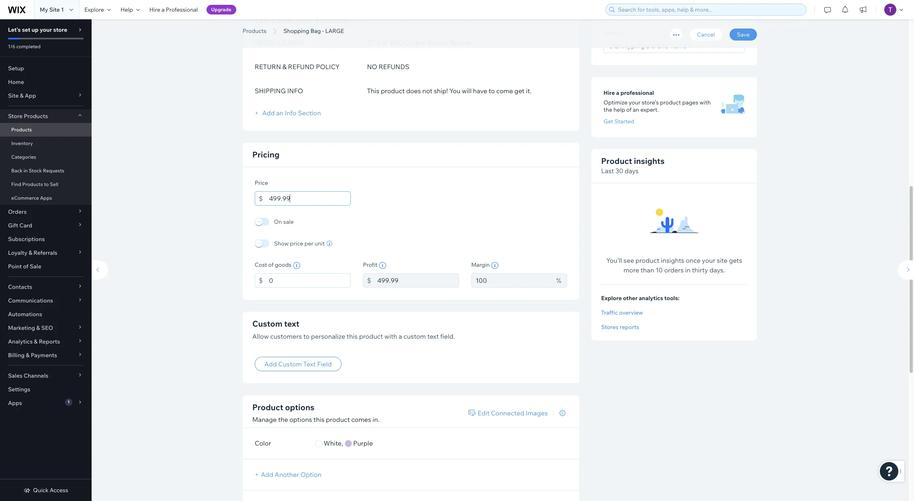 Task type: describe. For each thing, give the bounding box(es) containing it.
your inside the sidebar element
[[40, 26, 52, 33]]

insights inside the you'll see product insights once your site gets more than 10 orders in thirty days.
[[661, 257, 685, 265]]

loyalty & referrals
[[8, 249, 57, 257]]

site & app
[[8, 92, 36, 99]]

analytics & reports
[[8, 338, 60, 345]]

2 horizontal spatial to
[[489, 87, 495, 95]]

$ down cost
[[259, 276, 263, 285]]

1 horizontal spatial -
[[344, 17, 349, 35]]

get started
[[604, 118, 635, 125]]

the inside product options manage the options this product comes in.
[[278, 416, 288, 424]]

help button
[[116, 0, 145, 19]]

bag down info at the left top
[[311, 27, 321, 35]]

started
[[615, 118, 635, 125]]

cancel
[[698, 31, 716, 38]]

with inside "custom text allow customers to personalize this product with a custom text field."
[[385, 332, 398, 340]]

0 vertical spatial options
[[285, 403, 315, 413]]

you'll
[[607, 257, 623, 265]]

hire for hire a professional
[[604, 89, 615, 97]]

0 vertical spatial text
[[284, 319, 300, 329]]

quick access
[[33, 487, 68, 494]]

add for add custom text field
[[265, 360, 277, 368]]

setup link
[[0, 62, 92, 75]]

sidebar element
[[0, 19, 92, 502]]

store products
[[8, 113, 48, 120]]

more
[[624, 266, 640, 274]]

pricing
[[253, 149, 280, 159]]

Search for tools, apps, help & more... field
[[616, 4, 804, 15]]

product insights last 30 days
[[602, 156, 665, 175]]

analytics & reports button
[[0, 335, 92, 349]]

a for professional
[[162, 6, 165, 13]]

1 inside the sidebar element
[[68, 400, 70, 405]]

edit connected images
[[478, 409, 548, 417]]

edit connected images button
[[465, 406, 553, 421]]

Start typing a brand name field
[[607, 39, 743, 53]]

get
[[604, 118, 614, 125]]

billing & payments
[[8, 352, 57, 359]]

flavors
[[451, 38, 471, 46]]

cost of goods
[[255, 261, 292, 268]]

optimize your store's product pages with the help of an expert.
[[604, 99, 711, 114]]

traffic
[[602, 309, 619, 317]]

upgrade
[[211, 6, 232, 12]]

comes
[[352, 416, 371, 424]]

pages
[[683, 99, 699, 106]]

%
[[557, 276, 562, 285]]

10
[[656, 266, 663, 274]]

site & app button
[[0, 89, 92, 103]]

store's
[[642, 99, 659, 106]]

loyalty & referrals button
[[0, 246, 92, 260]]

to inside 'link'
[[44, 181, 49, 187]]

automations link
[[0, 308, 92, 321]]

other
[[624, 295, 638, 302]]

on
[[274, 218, 282, 225]]

1 vertical spatial products link
[[0, 123, 92, 137]]

stores reports link
[[602, 324, 748, 331]]

analytics
[[8, 338, 33, 345]]

my site 1
[[40, 6, 64, 13]]

field
[[317, 360, 332, 368]]

12"
[[367, 38, 376, 46]]

x
[[378, 38, 381, 46]]

my
[[40, 6, 48, 13]]

shipping info
[[255, 87, 303, 95]]

add an info section
[[261, 109, 321, 117]]

professional
[[621, 89, 655, 97]]

shopping up 'product info'
[[243, 17, 311, 35]]

analytics
[[639, 295, 664, 302]]

thirty
[[693, 266, 709, 274]]

access
[[50, 487, 68, 494]]

no
[[367, 63, 378, 71]]

no refunds
[[367, 63, 410, 71]]

let's set up your store
[[8, 26, 67, 33]]

traffic overview link
[[602, 309, 748, 317]]

bag
[[390, 38, 404, 46]]

1 horizontal spatial text
[[428, 332, 439, 340]]

$ for %
[[367, 276, 371, 285]]

shopping down additional info sections
[[284, 27, 310, 35]]

seo
[[41, 325, 53, 332]]

profit
[[363, 261, 378, 268]]

products inside shopping bag - large form
[[243, 27, 267, 35]]

your inside "optimize your store's product pages with the help of an expert."
[[629, 99, 641, 106]]

& for analytics
[[34, 338, 38, 345]]

product info
[[255, 38, 304, 46]]

get started link
[[604, 118, 635, 125]]

point of sale
[[8, 263, 41, 270]]

does
[[407, 87, 421, 95]]

site
[[717, 257, 728, 265]]

sale
[[284, 218, 294, 225]]

info tooltip image for cost of goods
[[293, 262, 301, 269]]

settings link
[[0, 383, 92, 397]]

setup
[[8, 65, 24, 72]]

products inside dropdown button
[[24, 113, 48, 120]]

subscriptions
[[8, 236, 45, 243]]

requests
[[43, 168, 64, 174]]

0 horizontal spatial an
[[276, 109, 284, 117]]

to inside "custom text allow customers to personalize this product with a custom text field."
[[304, 332, 310, 340]]

this inside "custom text allow customers to personalize this product with a custom text field."
[[347, 332, 358, 340]]

traffic overview
[[602, 309, 644, 317]]

refund
[[288, 63, 315, 71]]

add another option
[[261, 471, 322, 479]]

info tooltip image for profit
[[379, 262, 387, 269]]

products up inventory
[[11, 127, 32, 133]]

payments
[[31, 352, 57, 359]]

a inside "custom text allow customers to personalize this product with a custom text field."
[[399, 332, 402, 340]]

orders button
[[0, 205, 92, 219]]

section
[[298, 109, 321, 117]]

in inside the sidebar element
[[24, 168, 28, 174]]

find products to sell
[[11, 181, 58, 187]]

12" x 8" bag  cotton  natural flavors
[[367, 38, 471, 46]]

set
[[22, 26, 30, 33]]

color
[[255, 440, 271, 448]]

product inside the you'll see product insights once your site gets more than 10 orders in thirty days.
[[636, 257, 660, 265]]

1 vertical spatial options
[[290, 416, 312, 424]]

find products to sell link
[[0, 178, 92, 191]]

info tooltip image
[[492, 262, 499, 269]]

cotton
[[405, 38, 426, 46]]

& for loyalty
[[29, 249, 32, 257]]

add for add another option
[[261, 471, 274, 479]]

an inside "optimize your store's product pages with the help of an expert."
[[633, 106, 640, 114]]

0 horizontal spatial large
[[326, 27, 344, 35]]

of inside "optimize your store's product pages with the help of an expert."
[[627, 106, 632, 114]]

0 horizontal spatial -
[[322, 27, 324, 35]]

product for product options
[[253, 403, 284, 413]]

policy
[[316, 63, 340, 71]]

tools:
[[665, 295, 680, 302]]

insights inside product insights last 30 days
[[635, 156, 665, 166]]

card
[[19, 222, 32, 229]]

add for add an info section
[[263, 109, 275, 117]]

additional info sections
[[255, 18, 349, 24]]



Task type: vqa. For each thing, say whether or not it's contained in the screenshot.


Task type: locate. For each thing, give the bounding box(es) containing it.
explore for explore
[[84, 6, 104, 13]]

large down sections
[[326, 27, 344, 35]]

& left "reports"
[[34, 338, 38, 345]]

categories
[[11, 154, 36, 160]]

overview
[[620, 309, 644, 317]]

insights up orders
[[661, 257, 685, 265]]

1 vertical spatial product
[[253, 403, 284, 413]]

1 horizontal spatial to
[[304, 332, 310, 340]]

of left sale
[[23, 263, 29, 270]]

0 horizontal spatial with
[[385, 332, 398, 340]]

2 vertical spatial to
[[304, 332, 310, 340]]

1 vertical spatial custom
[[279, 360, 302, 368]]

in
[[24, 168, 28, 174], [686, 266, 691, 274]]

an left expert.
[[633, 106, 640, 114]]

this inside product options manage the options this product comes in.
[[314, 416, 325, 424]]

completed
[[16, 43, 41, 49]]

None text field
[[269, 191, 351, 206], [269, 273, 351, 288], [378, 273, 460, 288], [269, 191, 351, 206], [269, 273, 351, 288], [378, 273, 460, 288]]

1 horizontal spatial apps
[[40, 195, 52, 201]]

channels
[[24, 372, 48, 380]]

custom inside "custom text allow customers to personalize this product with a custom text field."
[[253, 319, 283, 329]]

info down additional info sections
[[288, 38, 304, 46]]

home
[[8, 78, 24, 86]]

site inside site & app popup button
[[8, 92, 19, 99]]

to right 'customers'
[[304, 332, 310, 340]]

0 vertical spatial hire
[[150, 6, 160, 13]]

0 vertical spatial products link
[[239, 27, 271, 35]]

0 horizontal spatial a
[[162, 6, 165, 13]]

1 horizontal spatial site
[[49, 6, 60, 13]]

explore for explore other analytics tools:
[[602, 295, 622, 302]]

1 horizontal spatial hire
[[604, 89, 615, 97]]

get
[[515, 87, 525, 95]]

apps down find products to sell 'link' on the left top of page
[[40, 195, 52, 201]]

unit
[[315, 240, 325, 247]]

1 vertical spatial in
[[686, 266, 691, 274]]

$ for on sale
[[259, 194, 263, 202]]

quick
[[33, 487, 49, 494]]

0 horizontal spatial text
[[284, 319, 300, 329]]

& inside popup button
[[36, 325, 40, 332]]

0 vertical spatial your
[[40, 26, 52, 33]]

0 vertical spatial info
[[288, 38, 304, 46]]

custom up allow on the bottom left
[[253, 319, 283, 329]]

a for professional
[[617, 89, 620, 97]]

this right personalize
[[347, 332, 358, 340]]

0 vertical spatial apps
[[40, 195, 52, 201]]

reports
[[39, 338, 60, 345]]

back in stock requests link
[[0, 164, 92, 178]]

hire inside shopping bag - large form
[[604, 89, 615, 97]]

this up white
[[314, 416, 325, 424]]

$ down the price
[[259, 194, 263, 202]]

0 vertical spatial a
[[162, 6, 165, 13]]

text up 'customers'
[[284, 319, 300, 329]]

0 vertical spatial insights
[[635, 156, 665, 166]]

optimize
[[604, 99, 628, 106]]

& for return
[[283, 63, 287, 71]]

of inside the sidebar element
[[23, 263, 29, 270]]

info tooltip image right goods
[[293, 262, 301, 269]]

edit
[[478, 409, 490, 417]]

an
[[633, 106, 640, 114], [276, 109, 284, 117]]

apps
[[40, 195, 52, 201], [8, 400, 22, 407]]

back in stock requests
[[11, 168, 64, 174]]

with inside "optimize your store's product pages with the help of an expert."
[[700, 99, 711, 106]]

0 horizontal spatial this
[[314, 416, 325, 424]]

a left professional
[[162, 6, 165, 13]]

0 vertical spatial product
[[602, 156, 633, 166]]

inventory
[[11, 140, 33, 146]]

stock
[[29, 168, 42, 174]]

in.
[[373, 416, 380, 424]]

gift
[[8, 222, 18, 229]]

to right "have"
[[489, 87, 495, 95]]

& inside shopping bag - large form
[[283, 63, 287, 71]]

product for product insights
[[602, 156, 633, 166]]

days.
[[710, 266, 726, 274]]

0 horizontal spatial hire
[[150, 6, 160, 13]]

to left sell
[[44, 181, 49, 187]]

option
[[301, 471, 322, 479]]

1 down settings link
[[68, 400, 70, 405]]

0 vertical spatial custom
[[253, 319, 283, 329]]

field.
[[441, 332, 455, 340]]

billing & payments button
[[0, 349, 92, 362]]

a left the custom
[[399, 332, 402, 340]]

edit option link image
[[469, 410, 477, 417]]

ecommerce
[[11, 195, 39, 201]]

2 vertical spatial your
[[703, 257, 716, 265]]

in inside the you'll see product insights once your site gets more than 10 orders in thirty days.
[[686, 266, 691, 274]]

explore left help
[[84, 6, 104, 13]]

1 horizontal spatial the
[[604, 106, 613, 114]]

save
[[738, 31, 750, 38]]

store
[[53, 26, 67, 33]]

info for shipping info
[[288, 87, 303, 95]]

1 vertical spatial text
[[428, 332, 439, 340]]

come
[[497, 87, 513, 95]]

1 horizontal spatial your
[[629, 99, 641, 106]]

of for point of sale
[[23, 263, 29, 270]]

0 horizontal spatial apps
[[8, 400, 22, 407]]

info tooltip image
[[293, 262, 301, 269], [379, 262, 387, 269]]

product inside product options manage the options this product comes in.
[[253, 403, 284, 413]]

& for site
[[20, 92, 24, 99]]

2 vertical spatial a
[[399, 332, 402, 340]]

1/6
[[8, 43, 15, 49]]

1 horizontal spatial a
[[399, 332, 402, 340]]

sales
[[8, 372, 22, 380]]

1 right my
[[61, 6, 64, 13]]

site right my
[[49, 6, 60, 13]]

info up add an info section
[[288, 87, 303, 95]]

1 vertical spatial this
[[314, 416, 325, 424]]

& right return
[[283, 63, 287, 71]]

1 horizontal spatial an
[[633, 106, 640, 114]]

the left help
[[604, 106, 613, 114]]

0 horizontal spatial of
[[23, 263, 29, 270]]

2 horizontal spatial a
[[617, 89, 620, 97]]

& inside popup button
[[20, 92, 24, 99]]

1 horizontal spatial product
[[602, 156, 633, 166]]

of for cost of goods
[[269, 261, 274, 268]]

insights up days at the top
[[635, 156, 665, 166]]

large up x
[[352, 17, 402, 35]]

custom inside button
[[279, 360, 302, 368]]

0 vertical spatial add
[[263, 109, 275, 117]]

1 horizontal spatial in
[[686, 266, 691, 274]]

add down allow on the bottom left
[[265, 360, 277, 368]]

the inside "optimize your store's product pages with the help of an expert."
[[604, 106, 613, 114]]

shopping bag - large form
[[88, 0, 915, 502]]

with left the custom
[[385, 332, 398, 340]]

ecommerce apps
[[11, 195, 52, 201]]

1 vertical spatial 1
[[68, 400, 70, 405]]

info
[[288, 38, 304, 46], [288, 87, 303, 95]]

1 vertical spatial the
[[278, 416, 288, 424]]

marketing & seo
[[8, 325, 53, 332]]

1 vertical spatial add
[[265, 360, 277, 368]]

text left the field.
[[428, 332, 439, 340]]

an left the info
[[276, 109, 284, 117]]

with right the pages
[[700, 99, 711, 106]]

& right billing
[[26, 352, 30, 359]]

0 vertical spatial the
[[604, 106, 613, 114]]

1 horizontal spatial this
[[347, 332, 358, 340]]

goods
[[275, 261, 292, 268]]

0 vertical spatial with
[[700, 99, 711, 106]]

site down home
[[8, 92, 19, 99]]

cancel button
[[690, 29, 723, 41]]

1 vertical spatial a
[[617, 89, 620, 97]]

product inside "custom text allow customers to personalize this product with a custom text field."
[[359, 332, 383, 340]]

0 vertical spatial to
[[489, 87, 495, 95]]

shopping
[[243, 17, 311, 35], [284, 27, 310, 35]]

inventory link
[[0, 137, 92, 150]]

0 horizontal spatial to
[[44, 181, 49, 187]]

0 horizontal spatial 1
[[61, 6, 64, 13]]

hire a professional
[[150, 6, 198, 13]]

2 info tooltip image from the left
[[379, 262, 387, 269]]

referrals
[[34, 249, 57, 257]]

products up ecommerce apps in the top left of the page
[[22, 181, 43, 187]]

your down professional
[[629, 99, 641, 106]]

this
[[367, 87, 380, 95]]

find
[[11, 181, 21, 187]]

hire
[[150, 6, 160, 13], [604, 89, 615, 97]]

professional
[[166, 6, 198, 13]]

1 horizontal spatial products link
[[239, 27, 271, 35]]

ecommerce apps link
[[0, 191, 92, 205]]

app
[[25, 92, 36, 99]]

last
[[602, 167, 615, 175]]

of right cost
[[269, 261, 274, 268]]

the
[[604, 106, 613, 114], [278, 416, 288, 424]]

0 vertical spatial site
[[49, 6, 60, 13]]

price
[[290, 240, 303, 247]]

save button
[[730, 29, 758, 41]]

subscriptions link
[[0, 232, 92, 246]]

apps down settings in the left bottom of the page
[[8, 400, 22, 407]]

products link down the store products
[[0, 123, 92, 137]]

product inside "optimize your store's product pages with the help of an expert."
[[661, 99, 682, 106]]

images
[[526, 409, 548, 417]]

0 vertical spatial this
[[347, 332, 358, 340]]

the right manage on the bottom of the page
[[278, 416, 288, 424]]

product inside product options manage the options this product comes in.
[[326, 416, 350, 424]]

product options manage the options this product comes in.
[[253, 403, 380, 424]]

8"
[[382, 38, 389, 46]]

2 vertical spatial add
[[261, 471, 274, 479]]

,
[[342, 440, 343, 448]]

1 vertical spatial to
[[44, 181, 49, 187]]

& inside popup button
[[26, 352, 30, 359]]

hire for hire a professional
[[150, 6, 160, 13]]

sections
[[316, 18, 349, 24]]

products up product
[[243, 27, 267, 35]]

1 vertical spatial explore
[[602, 295, 622, 302]]

a up optimize
[[617, 89, 620, 97]]

your up thirty
[[703, 257, 716, 265]]

return
[[255, 63, 281, 71]]

sales channels
[[8, 372, 48, 380]]

reports
[[620, 324, 640, 331]]

this product does not ship! you will have to come get it.
[[367, 87, 532, 95]]

2 horizontal spatial your
[[703, 257, 716, 265]]

1 vertical spatial info
[[288, 87, 303, 95]]

allow
[[253, 332, 269, 340]]

text
[[304, 360, 316, 368]]

none text field inside shopping bag - large form
[[472, 273, 553, 288]]

1 horizontal spatial with
[[700, 99, 711, 106]]

product up manage on the bottom of the page
[[253, 403, 284, 413]]

cost
[[255, 261, 267, 268]]

your right up
[[40, 26, 52, 33]]

add down shipping
[[263, 109, 275, 117]]

& for marketing
[[36, 325, 40, 332]]

options
[[285, 403, 315, 413], [290, 416, 312, 424]]

hire a professional link
[[145, 0, 203, 19]]

0 horizontal spatial product
[[253, 403, 284, 413]]

orders
[[665, 266, 684, 274]]

hire up optimize
[[604, 89, 615, 97]]

in right back
[[24, 168, 28, 174]]

0 vertical spatial in
[[24, 168, 28, 174]]

0 horizontal spatial site
[[8, 92, 19, 99]]

explore inside shopping bag - large form
[[602, 295, 622, 302]]

hire right help button
[[150, 6, 160, 13]]

1 vertical spatial with
[[385, 332, 398, 340]]

&
[[283, 63, 287, 71], [20, 92, 24, 99], [29, 249, 32, 257], [36, 325, 40, 332], [34, 338, 38, 345], [26, 352, 30, 359]]

products right store
[[24, 113, 48, 120]]

0 horizontal spatial products link
[[0, 123, 92, 137]]

0 horizontal spatial explore
[[84, 6, 104, 13]]

1 vertical spatial your
[[629, 99, 641, 106]]

1 vertical spatial insights
[[661, 257, 685, 265]]

None text field
[[472, 273, 553, 288]]

0 horizontal spatial info tooltip image
[[293, 262, 301, 269]]

1 horizontal spatial of
[[269, 261, 274, 268]]

margin
[[472, 261, 490, 268]]

show
[[274, 240, 289, 247]]

custom
[[253, 319, 283, 329], [279, 360, 302, 368]]

2 horizontal spatial of
[[627, 106, 632, 114]]

0 horizontal spatial the
[[278, 416, 288, 424]]

0 horizontal spatial your
[[40, 26, 52, 33]]

1 horizontal spatial 1
[[68, 400, 70, 405]]

products link up product
[[239, 27, 271, 35]]

bag right info at the left top
[[314, 17, 341, 35]]

products inside 'link'
[[22, 181, 43, 187]]

1 vertical spatial apps
[[8, 400, 22, 407]]

in down once at the bottom of page
[[686, 266, 691, 274]]

explore up traffic
[[602, 295, 622, 302]]

another
[[275, 471, 299, 479]]

$ down profit
[[367, 276, 371, 285]]

0 vertical spatial 1
[[61, 6, 64, 13]]

sell
[[50, 181, 58, 187]]

1 vertical spatial hire
[[604, 89, 615, 97]]

& left seo
[[36, 325, 40, 332]]

info for product info
[[288, 38, 304, 46]]

1 horizontal spatial explore
[[602, 295, 622, 302]]

product up 30
[[602, 156, 633, 166]]

return & refund policy
[[255, 63, 340, 71]]

1 horizontal spatial large
[[352, 17, 402, 35]]

1 vertical spatial site
[[8, 92, 19, 99]]

shipping
[[255, 87, 286, 95]]

have
[[473, 87, 488, 95]]

custom left text
[[279, 360, 302, 368]]

your inside the you'll see product insights once your site gets more than 10 orders in thirty days.
[[703, 257, 716, 265]]

product inside product insights last 30 days
[[602, 156, 633, 166]]

30
[[616, 167, 624, 175]]

info tooltip image right profit
[[379, 262, 387, 269]]

& left app
[[20, 92, 24, 99]]

add left another
[[261, 471, 274, 479]]

0 horizontal spatial in
[[24, 168, 28, 174]]

& for billing
[[26, 352, 30, 359]]

hire a professional
[[604, 89, 655, 97]]

products link
[[239, 27, 271, 35], [0, 123, 92, 137]]

white
[[324, 440, 342, 448]]

1 info tooltip image from the left
[[293, 262, 301, 269]]

1 horizontal spatial info tooltip image
[[379, 262, 387, 269]]

custom
[[404, 332, 426, 340]]

& right loyalty
[[29, 249, 32, 257]]

communications button
[[0, 294, 92, 308]]

a
[[162, 6, 165, 13], [617, 89, 620, 97], [399, 332, 402, 340]]

of right help
[[627, 106, 632, 114]]

0 vertical spatial explore
[[84, 6, 104, 13]]



